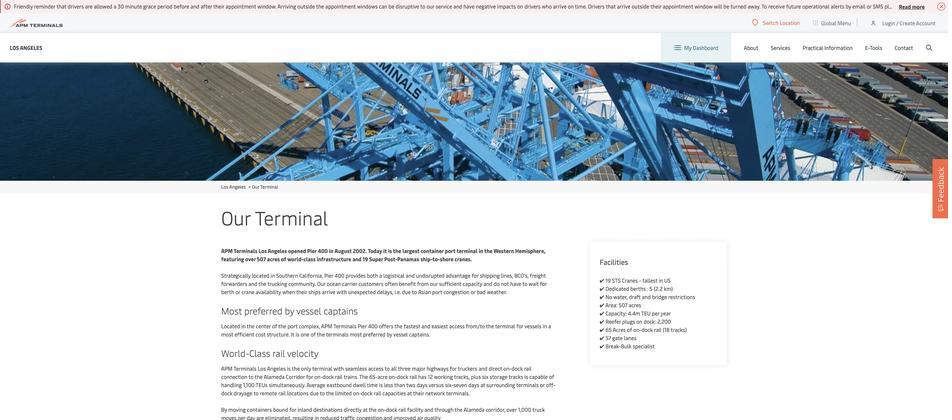 Task type: describe. For each thing, give the bounding box(es) containing it.
dock down time
[[361, 390, 373, 397]]

who
[[542, 3, 552, 10]]

507 for over
[[257, 256, 266, 263]]

or left bad
[[471, 289, 476, 296]]

it
[[291, 331, 294, 339]]

/
[[897, 19, 899, 27]]

rail up eastbound
[[335, 374, 343, 381]]

community.
[[288, 281, 316, 288]]

efficient
[[235, 331, 254, 339]]

acres for capacity:
[[629, 302, 641, 309]]

panamax
[[397, 256, 419, 263]]

1 appointment from the left
[[226, 3, 256, 10]]

for right wait
[[540, 281, 547, 288]]

bco's,
[[515, 272, 529, 280]]

featuring
[[221, 256, 244, 263]]

six-
[[445, 382, 454, 389]]

on- down dwell
[[353, 390, 361, 397]]

and right service
[[454, 3, 462, 10]]

berths
[[631, 285, 646, 293]]

location
[[780, 19, 800, 26]]

have inside friendly reminder that drivers are allowed a 30 minute grace period before and after their appointment window. arriving outside the appointment windows can be disruptive to our service and have negative impacts on drivers who arrive on time. drivers that arrive outside their appointment window will be turned away. to receive future operational alerts by email or sms please read more
[[464, 3, 475, 10]]

login / create account
[[883, 19, 936, 27]]

>
[[249, 184, 251, 190]]

65-
[[369, 374, 378, 381]]

port inside apm terminals los angeles opened pier 400 in august 2002. today it is the largest container port terminal in the western hemisphere, featuring over 507 acres of world-class infrastructure and 19 super post-panamax ship-to-shore cranes.
[[445, 248, 456, 255]]

on- up tracks
[[504, 366, 512, 373]]

6 ✔ from the top
[[600, 318, 604, 326]]

bridge
[[652, 294, 667, 301]]

the inside friendly reminder that drivers are allowed a 30 minute grace period before and after their appointment window. arriving outside the appointment windows can be disruptive to our service and have negative impacts on drivers who arrive on time. drivers that arrive outside their appointment window will be turned away. to receive future operational alerts by email or sms please read more
[[316, 3, 324, 10]]

to up 1,100
[[249, 374, 254, 381]]

2 horizontal spatial arrive
[[617, 3, 631, 10]]

to left wait
[[523, 281, 528, 288]]

1 vertical spatial terminal
[[255, 205, 328, 231]]

per inside ✔ 19 sts cranes - tallest in us ✔ dedicated berths : 5 (2.2 km) ✔ no water, draft and bridge restrictions ✔ area: 507 acres ✔ capacity: 4.4m teu per year ✔ reefer plugs on dock: 2,200 ✔ 65 acres of on-dock rail (18 tracks) ✔ 57 gate lanes ✔ break-bulk specialist
[[652, 310, 660, 317]]

2 ✔ from the top
[[600, 285, 604, 293]]

crane
[[242, 289, 255, 296]]

2 drivers from the left
[[525, 3, 541, 10]]

to left all
[[385, 366, 390, 373]]

terminal inside located in the center of the port complex, apm terminals pier 400 offers the fastest and easiest access from/to the terminal for vessels in a most efficient cost structure. it is one of the terminals most preferred by vessel captains.
[[495, 323, 515, 330]]

los angeles
[[10, 44, 42, 51]]

due inside strategically located in southern california, pier 400 provides both a logistical and undisrupted advantage for shipping lines, bco's, freight forwarders and the trucking community. our ocean carrier customers often benefit from our sufficient capacity and do not have to wait for berth or crane availability when their ships arrive with unexpected delays, i.e. due to asian port congestion or bad weather.
[[402, 289, 411, 296]]

400 for provides
[[335, 272, 344, 280]]

1 horizontal spatial arrive
[[553, 3, 567, 10]]

0 vertical spatial terminal
[[260, 184, 278, 190]]

teus
[[256, 382, 268, 389]]

california,
[[299, 272, 323, 280]]

2 most from the left
[[350, 331, 362, 339]]

terminal inside apm terminals los angeles opened pier 400 in august 2002. today it is the largest container port terminal in the western hemisphere, featuring over 507 acres of world-class infrastructure and 19 super post-panamax ship-to-shore cranes.
[[457, 248, 478, 255]]

to-
[[433, 256, 440, 263]]

dock inside ✔ 19 sts cranes - tallest in us ✔ dedicated berths : 5 (2.2 km) ✔ no water, draft and bridge restrictions ✔ area: 507 acres ✔ capacity: 4.4m teu per year ✔ reefer plugs on dock: 2,200 ✔ 65 acres of on-dock rail (18 tracks) ✔ 57 gate lanes ✔ break-bulk specialist
[[642, 327, 653, 334]]

window.
[[257, 3, 277, 10]]

about
[[744, 44, 759, 51]]

a inside strategically located in southern california, pier 400 provides both a logistical and undisrupted advantage for shipping lines, bco's, freight forwarders and the trucking community. our ocean carrier customers often benefit from our sufficient capacity and do not have to wait for berth or crane availability when their ships arrive with unexpected delays, i.e. due to asian port congestion or bad weather.
[[379, 272, 382, 280]]

login / create account link
[[870, 13, 936, 33]]

working
[[434, 374, 453, 381]]

at inside by moving containers bound for inland destinations directly at the on-dock rail facility and through the alameda corridor, over 1,000 truck moves per day are eliminated, resulting in reduced traffic congestion and improved air quality.
[[363, 407, 368, 414]]

and down shipping on the bottom of page
[[484, 281, 492, 288]]

august
[[335, 248, 352, 255]]

versus
[[429, 382, 444, 389]]

and left the improved at the bottom left of page
[[384, 415, 393, 421]]

than
[[394, 382, 405, 389]]

our inside strategically located in southern california, pier 400 provides both a logistical and undisrupted advantage for shipping lines, bco's, freight forwarders and the trucking community. our ocean carrier customers often benefit from our sufficient capacity and do not have to wait for berth or crane availability when their ships arrive with unexpected delays, i.e. due to asian port congestion or bad weather.
[[317, 281, 326, 288]]

2 that from the left
[[606, 3, 616, 10]]

on- down all
[[389, 374, 397, 381]]

0 vertical spatial los angeles link
[[10, 44, 42, 52]]

0 vertical spatial at
[[481, 382, 485, 389]]

today
[[368, 248, 382, 255]]

our terminal
[[221, 205, 328, 231]]

over inside by moving containers bound for inland destinations directly at the on-dock rail facility and through the alameda corridor, over 1,000 truck moves per day are eliminated, resulting in reduced traffic congestion and improved air quality.
[[507, 407, 517, 414]]

facility
[[407, 407, 423, 414]]

on- inside by moving containers bound for inland destinations directly at the on-dock rail facility and through the alameda corridor, over 1,000 truck moves per day are eliminated, resulting in reduced traffic congestion and improved air quality.
[[378, 407, 386, 414]]

9 ✔ from the top
[[600, 343, 604, 350]]

global
[[821, 19, 837, 27]]

in up the efficient
[[241, 323, 246, 330]]

to inside friendly reminder that drivers are allowed a 30 minute grace period before and after their appointment window. arriving outside the appointment windows can be disruptive to our service and have negative impacts on drivers who arrive on time. drivers that arrive outside their appointment window will be turned away. to receive future operational alerts by email or sms please read more
[[420, 3, 425, 10]]

cranes
[[622, 277, 638, 285]]

trucking
[[268, 281, 287, 288]]

km)
[[664, 285, 673, 293]]

undisrupted
[[416, 272, 445, 280]]

located
[[221, 323, 240, 330]]

carrier
[[342, 281, 357, 288]]

to down "average"
[[320, 390, 325, 397]]

class
[[304, 256, 316, 263]]

quality.
[[424, 415, 442, 421]]

when
[[282, 289, 295, 296]]

after
[[201, 3, 212, 10]]

2 appointment from the left
[[325, 3, 356, 10]]

all
[[391, 366, 397, 373]]

world-class rail velocity
[[221, 347, 319, 360]]

terminals for world-
[[234, 248, 257, 255]]

more
[[912, 3, 925, 10]]

lines,
[[501, 272, 513, 280]]

to left asian on the left bottom of page
[[412, 289, 417, 296]]

access inside apm terminals los angeles is the only terminal with seamless access to all three major highways for truckers and direct on-dock rail connection to the alameda corridor for on-dock rail trains. the 65-acre on-dock rail has 12 working tracks, plus six storage tracks is capable of handling 1,100 teus simultaneously. average eastbound dwell time is less than two days versus six-seven days at surrounding terminals or off- dock drayage to remote rail locations due to the limited on-dock rail capacities at their network terminals.
[[368, 366, 384, 373]]

apm for corridor
[[221, 366, 233, 373]]

and up crane
[[249, 281, 257, 288]]

19 inside ✔ 19 sts cranes - tallest in us ✔ dedicated berths : 5 (2.2 km) ✔ no water, draft and bridge restrictions ✔ area: 507 acres ✔ capacity: 4.4m teu per year ✔ reefer plugs on dock: 2,200 ✔ 65 acres of on-dock rail (18 tracks) ✔ 57 gate lanes ✔ break-bulk specialist
[[606, 277, 611, 285]]

is inside apm terminals los angeles opened pier 400 in august 2002. today it is the largest container port terminal in the western hemisphere, featuring over 507 acres of world-class infrastructure and 19 super post-panamax ship-to-shore cranes.
[[388, 248, 392, 255]]

or inside friendly reminder that drivers are allowed a 30 minute grace period before and after their appointment window. arriving outside the appointment windows can be disruptive to our service and have negative impacts on drivers who arrive on time. drivers that arrive outside their appointment window will be turned away. to receive future operational alerts by email or sms please read more
[[867, 3, 872, 10]]

resulting
[[293, 415, 314, 421]]

are inside friendly reminder that drivers are allowed a 30 minute grace period before and after their appointment window. arriving outside the appointment windows can be disruptive to our service and have negative impacts on drivers who arrive on time. drivers that arrive outside their appointment window will be turned away. to receive future operational alerts by email or sms please read more
[[85, 3, 93, 10]]

65
[[606, 327, 612, 334]]

read
[[899, 3, 911, 10]]

our inside strategically located in southern california, pier 400 provides both a logistical and undisrupted advantage for shipping lines, bco's, freight forwarders and the trucking community. our ocean carrier customers often benefit from our sufficient capacity and do not have to wait for berth or crane availability when their ships arrive with unexpected delays, i.e. due to asian port congestion or bad weather.
[[430, 281, 438, 288]]

to down the teus
[[254, 390, 259, 397]]

or down forwarders
[[235, 289, 240, 296]]

logistical
[[383, 272, 405, 280]]

not
[[501, 281, 509, 288]]

average
[[307, 382, 325, 389]]

rail inside by moving containers bound for inland destinations directly at the on-dock rail facility and through the alameda corridor, over 1,000 truck moves per day are eliminated, resulting in reduced traffic congestion and improved air quality.
[[399, 407, 406, 414]]

one
[[301, 331, 309, 339]]

in up the infrastructure
[[329, 248, 334, 255]]

remote
[[260, 390, 277, 397]]

from
[[417, 281, 429, 288]]

switch location
[[763, 19, 800, 26]]

1 most from the left
[[221, 331, 233, 339]]

congestion inside by moving containers bound for inland destinations directly at the on-dock rail facility and through the alameda corridor, over 1,000 truck moves per day are eliminated, resulting in reduced traffic congestion and improved air quality.
[[357, 415, 382, 421]]

i.e.
[[395, 289, 401, 296]]

less
[[384, 382, 393, 389]]

400 for in
[[318, 248, 328, 255]]

benefit
[[399, 281, 416, 288]]

0 horizontal spatial our
[[221, 205, 251, 231]]

do
[[494, 281, 500, 288]]

dock down three
[[397, 374, 408, 381]]

of right the one
[[311, 331, 316, 339]]

terminals inside located in the center of the port complex, apm terminals pier 400 offers the fastest and easiest access from/to the terminal for vessels in a most efficient cost structure. it is one of the terminals most preferred by vessel captains.
[[334, 323, 357, 330]]

capacity
[[463, 281, 482, 288]]

read more button
[[899, 2, 925, 11]]

have inside strategically located in southern california, pier 400 provides both a logistical and undisrupted advantage for shipping lines, bco's, freight forwarders and the trucking community. our ocean carrier customers often benefit from our sufficient capacity and do not have to wait for berth or crane availability when their ships arrive with unexpected delays, i.e. due to asian port congestion or bad weather.
[[510, 281, 521, 288]]

1 horizontal spatial our
[[252, 184, 259, 190]]

lanes
[[624, 335, 637, 342]]

network
[[425, 390, 445, 397]]

create
[[900, 19, 915, 27]]

rail down simultaneously.
[[278, 390, 286, 397]]

pier for opened
[[307, 248, 317, 255]]

strategically
[[221, 272, 251, 280]]

bound
[[273, 407, 288, 414]]

drivers
[[588, 3, 605, 10]]

improved
[[394, 415, 416, 421]]

about button
[[744, 33, 759, 63]]

terminals for corridor
[[234, 366, 257, 373]]

of up structure.
[[272, 323, 277, 330]]

tracks
[[509, 374, 523, 381]]

tallest
[[643, 277, 658, 285]]

and up quality.
[[425, 407, 433, 414]]

contact
[[895, 44, 913, 51]]

cost
[[256, 331, 266, 339]]

in inside strategically located in southern california, pier 400 provides both a logistical and undisrupted advantage for shipping lines, bco's, freight forwarders and the trucking community. our ocean carrier customers often benefit from our sufficient capacity and do not have to wait for berth or crane availability when their ships arrive with unexpected delays, i.e. due to asian port congestion or bad weather.
[[271, 272, 275, 280]]

their inside apm terminals los angeles is the only terminal with seamless access to all three major highways for truckers and direct on-dock rail connection to the alameda corridor for on-dock rail trains. the 65-acre on-dock rail has 12 working tracks, plus six storage tracks is capable of handling 1,100 teus simultaneously. average eastbound dwell time is less than two days versus six-seven days at surrounding terminals or off- dock drayage to remote rail locations due to the limited on-dock rail capacities at their network terminals.
[[413, 390, 424, 397]]

are inside by moving containers bound for inland destinations directly at the on-dock rail facility and through the alameda corridor, over 1,000 truck moves per day are eliminated, resulting in reduced traffic congestion and improved air quality.
[[256, 415, 264, 421]]

of inside ✔ 19 sts cranes - tallest in us ✔ dedicated berths : 5 (2.2 km) ✔ no water, draft and bridge restrictions ✔ area: 507 acres ✔ capacity: 4.4m teu per year ✔ reefer plugs on dock: 2,200 ✔ 65 acres of on-dock rail (18 tracks) ✔ 57 gate lanes ✔ break-bulk specialist
[[627, 327, 632, 334]]

on- up "average"
[[314, 374, 323, 381]]

tracks)
[[671, 327, 687, 334]]

0 horizontal spatial by
[[285, 305, 294, 317]]

in left western
[[479, 248, 483, 255]]

rail down time
[[374, 390, 381, 397]]

1 ✔ from the top
[[600, 277, 604, 285]]

acres for world-
[[267, 256, 280, 263]]

shipping
[[480, 272, 500, 280]]

disruptive
[[396, 3, 419, 10]]

terminals inside apm terminals los angeles is the only terminal with seamless access to all three major highways for truckers and direct on-dock rail connection to the alameda corridor for on-dock rail trains. the 65-acre on-dock rail has 12 working tracks, plus six storage tracks is capable of handling 1,100 teus simultaneously. average eastbound dwell time is less than two days versus six-seven days at surrounding terminals or off- dock drayage to remote rail locations due to the limited on-dock rail capacities at their network terminals.
[[516, 382, 539, 389]]

1 drivers from the left
[[68, 3, 84, 10]]

surrounding
[[487, 382, 515, 389]]

by inside friendly reminder that drivers are allowed a 30 minute grace period before and after their appointment window. arriving outside the appointment windows can be disruptive to our service and have negative impacts on drivers who arrive on time. drivers that arrive outside their appointment window will be turned away. to receive future operational alerts by email or sms please read more
[[846, 3, 851, 10]]

vessel inside located in the center of the port complex, apm terminals pier 400 offers the fastest and easiest access from/to the terminal for vessels in a most efficient cost structure. it is one of the terminals most preferred by vessel captains.
[[393, 331, 408, 339]]

advantage
[[446, 272, 471, 280]]

and inside ✔ 19 sts cranes - tallest in us ✔ dedicated berths : 5 (2.2 km) ✔ no water, draft and bridge restrictions ✔ area: 507 acres ✔ capacity: 4.4m teu per year ✔ reefer plugs on dock: 2,200 ✔ 65 acres of on-dock rail (18 tracks) ✔ 57 gate lanes ✔ break-bulk specialist
[[642, 294, 651, 301]]

for inside located in the center of the port complex, apm terminals pier 400 offers the fastest and easiest access from/to the terminal for vessels in a most efficient cost structure. it is one of the terminals most preferred by vessel captains.
[[517, 323, 524, 330]]

apm for world-
[[221, 248, 233, 255]]

0 vertical spatial vessel
[[296, 305, 321, 317]]

velocity
[[287, 347, 319, 360]]

email
[[853, 3, 866, 10]]

and inside apm terminals los angeles is the only terminal with seamless access to all three major highways for truckers and direct on-dock rail connection to the alameda corridor for on-dock rail trains. the 65-acre on-dock rail has 12 working tracks, plus six storage tracks is capable of handling 1,100 teus simultaneously. average eastbound dwell time is less than two days versus six-seven days at surrounding terminals or off- dock drayage to remote rail locations due to the limited on-dock rail capacities at their network terminals.
[[479, 366, 488, 373]]

account
[[916, 19, 936, 27]]

ship-
[[421, 256, 433, 263]]

please
[[885, 3, 900, 10]]

los inside apm terminals los angeles is the only terminal with seamless access to all three major highways for truckers and direct on-dock rail connection to the alameda corridor for on-dock rail trains. the 65-acre on-dock rail has 12 working tracks, plus six storage tracks is capable of handling 1,100 teus simultaneously. average eastbound dwell time is less than two days versus six-seven days at surrounding terminals or off- dock drayage to remote rail locations due to the limited on-dock rail capacities at their network terminals.
[[258, 366, 266, 373]]

dock inside by moving containers bound for inland destinations directly at the on-dock rail facility and through the alameda corridor, over 1,000 truck moves per day are eliminated, resulting in reduced traffic congestion and improved air quality.
[[386, 407, 397, 414]]

ocean
[[327, 281, 341, 288]]

specialist
[[633, 343, 655, 350]]

for down only
[[306, 374, 313, 381]]

19 inside apm terminals los angeles opened pier 400 in august 2002. today it is the largest container port terminal in the western hemisphere, featuring over 507 acres of world-class infrastructure and 19 super post-panamax ship-to-shore cranes.
[[363, 256, 368, 263]]

berth
[[221, 289, 234, 296]]

practical
[[803, 44, 823, 51]]

1 horizontal spatial at
[[407, 390, 412, 397]]



Task type: vqa. For each thing, say whether or not it's contained in the screenshot.
the middle the 400
yes



Task type: locate. For each thing, give the bounding box(es) containing it.
0 horizontal spatial days
[[417, 382, 428, 389]]

apm up connection
[[221, 366, 233, 373]]

days down the plus
[[469, 382, 479, 389]]

storage
[[490, 374, 508, 381]]

0 vertical spatial terminal
[[457, 248, 478, 255]]

on left time.
[[568, 3, 574, 10]]

ships
[[309, 289, 321, 296]]

5 ✔ from the top
[[600, 310, 604, 317]]

at down 'six'
[[481, 382, 485, 389]]

of inside apm terminals los angeles opened pier 400 in august 2002. today it is the largest container port terminal in the western hemisphere, featuring over 507 acres of world-class infrastructure and 19 super post-panamax ship-to-shore cranes.
[[281, 256, 286, 263]]

per inside by moving containers bound for inland destinations directly at the on-dock rail facility and through the alameda corridor, over 1,000 truck moves per day are eliminated, resulting in reduced traffic congestion and improved air quality.
[[238, 415, 246, 421]]

✔ left 57
[[600, 335, 604, 342]]

period
[[157, 3, 173, 10]]

our inside friendly reminder that drivers are allowed a 30 minute grace period before and after their appointment window. arriving outside the appointment windows can be disruptive to our service and have negative impacts on drivers who arrive on time. drivers that arrive outside their appointment window will be turned away. to receive future operational alerts by email or sms please read more
[[427, 3, 435, 10]]

rail up two
[[410, 374, 417, 381]]

acres inside apm terminals los angeles opened pier 400 in august 2002. today it is the largest container port terminal in the western hemisphere, featuring over 507 acres of world-class infrastructure and 19 super post-panamax ship-to-shore cranes.
[[267, 256, 280, 263]]

for up 'tracks,'
[[450, 366, 457, 373]]

0 horizontal spatial a
[[114, 3, 116, 10]]

0 horizontal spatial that
[[57, 3, 66, 10]]

✔ left reefer
[[600, 318, 604, 326]]

1 vertical spatial port
[[432, 289, 442, 296]]

the inside strategically located in southern california, pier 400 provides both a logistical and undisrupted advantage for shipping lines, bco's, freight forwarders and the trucking community. our ocean carrier customers often benefit from our sufficient capacity and do not have to wait for berth or crane availability when their ships arrive with unexpected delays, i.e. due to asian port congestion or bad weather.
[[258, 281, 266, 288]]

0 vertical spatial apm
[[221, 248, 233, 255]]

my
[[685, 44, 692, 51]]

of inside apm terminals los angeles is the only terminal with seamless access to all three major highways for truckers and direct on-dock rail connection to the alameda corridor for on-dock rail trains. the 65-acre on-dock rail has 12 working tracks, plus six storage tracks is capable of handling 1,100 teus simultaneously. average eastbound dwell time is less than two days versus six-seven days at surrounding terminals or off- dock drayage to remote rail locations due to the limited on-dock rail capacities at their network terminals.
[[549, 374, 554, 381]]

most
[[221, 331, 233, 339], [350, 331, 362, 339]]

the
[[316, 3, 324, 10], [393, 248, 401, 255], [484, 248, 493, 255], [258, 281, 266, 288], [247, 323, 255, 330], [278, 323, 286, 330], [395, 323, 403, 330], [486, 323, 494, 330], [317, 331, 325, 339], [292, 366, 300, 373], [255, 374, 263, 381], [326, 390, 334, 397], [369, 407, 377, 414], [455, 407, 463, 414]]

1 horizontal spatial drivers
[[525, 3, 541, 10]]

1 horizontal spatial due
[[402, 289, 411, 296]]

2 horizontal spatial on
[[637, 318, 643, 326]]

dock up tracks
[[512, 366, 523, 373]]

service
[[436, 3, 452, 10]]

dock up eastbound
[[323, 374, 334, 381]]

400 inside strategically located in southern california, pier 400 provides both a logistical and undisrupted advantage for shipping lines, bco's, freight forwarders and the trucking community. our ocean carrier customers often benefit from our sufficient capacity and do not have to wait for berth or crane availability when their ships arrive with unexpected delays, i.e. due to asian port congestion or bad weather.
[[335, 272, 344, 280]]

2 horizontal spatial port
[[445, 248, 456, 255]]

destinations
[[314, 407, 343, 414]]

our
[[427, 3, 435, 10], [430, 281, 438, 288]]

corridor,
[[486, 407, 505, 414]]

terminals inside apm terminals los angeles is the only terminal with seamless access to all three major highways for truckers and direct on-dock rail connection to the alameda corridor for on-dock rail trains. the 65-acre on-dock rail has 12 working tracks, plus six storage tracks is capable of handling 1,100 teus simultaneously. average eastbound dwell time is less than two days versus six-seven days at surrounding terminals or off- dock drayage to remote rail locations due to the limited on-dock rail capacities at their network terminals.
[[234, 366, 257, 373]]

0 horizontal spatial preferred
[[244, 305, 282, 317]]

1 horizontal spatial alameda
[[464, 407, 485, 414]]

1 horizontal spatial by
[[387, 331, 392, 339]]

4 ✔ from the top
[[600, 302, 604, 309]]

practical information
[[803, 44, 853, 51]]

terminals down captains on the bottom of page
[[334, 323, 357, 330]]

our
[[252, 184, 259, 190], [221, 205, 251, 231], [317, 281, 326, 288]]

2 horizontal spatial pier
[[358, 323, 367, 330]]

0 horizontal spatial terminals
[[326, 331, 349, 339]]

2 vertical spatial port
[[288, 323, 298, 330]]

over right featuring on the left of page
[[245, 256, 256, 263]]

days
[[417, 382, 428, 389], [469, 382, 479, 389]]

due
[[402, 289, 411, 296], [310, 390, 319, 397]]

alameda inside by moving containers bound for inland destinations directly at the on-dock rail facility and through the alameda corridor, over 1,000 truck moves per day are eliminated, resulting in reduced traffic congestion and improved air quality.
[[464, 407, 485, 414]]

los inside apm terminals los angeles opened pier 400 in august 2002. today it is the largest container port terminal in the western hemisphere, featuring over 507 acres of world-class infrastructure and 19 super post-panamax ship-to-shore cranes.
[[259, 248, 267, 255]]

before
[[174, 3, 189, 10]]

2 horizontal spatial our
[[317, 281, 326, 288]]

fastest
[[404, 323, 420, 330]]

0 vertical spatial port
[[445, 248, 456, 255]]

and up benefit
[[406, 272, 415, 280]]

pier inside strategically located in southern california, pier 400 provides both a logistical and undisrupted advantage for shipping lines, bco's, freight forwarders and the trucking community. our ocean carrier customers often benefit from our sufficient capacity and do not have to wait for berth or crane availability when their ships arrive with unexpected delays, i.e. due to asian port congestion or bad weather.
[[324, 272, 333, 280]]

captains
[[324, 305, 358, 317]]

customers
[[359, 281, 384, 288]]

preferred inside located in the center of the port complex, apm terminals pier 400 offers the fastest and easiest access from/to the terminal for vessels in a most efficient cost structure. it is one of the terminals most preferred by vessel captains.
[[363, 331, 385, 339]]

our down undisrupted
[[430, 281, 438, 288]]

are down the containers
[[256, 415, 264, 421]]

port inside strategically located in southern california, pier 400 provides both a logistical and undisrupted advantage for shipping lines, bco's, freight forwarders and the trucking community. our ocean carrier customers often benefit from our sufficient capacity and do not have to wait for berth or crane availability when their ships arrive with unexpected delays, i.e. due to asian port congestion or bad weather.
[[432, 289, 442, 296]]

0 vertical spatial terminals
[[326, 331, 349, 339]]

or inside apm terminals los angeles is the only terminal with seamless access to all three major highways for truckers and direct on-dock rail connection to the alameda corridor for on-dock rail trains. the 65-acre on-dock rail has 12 working tracks, plus six storage tracks is capable of handling 1,100 teus simultaneously. average eastbound dwell time is less than two days versus six-seven days at surrounding terminals or off- dock drayage to remote rail locations due to the limited on-dock rail capacities at their network terminals.
[[540, 382, 545, 389]]

1 horizontal spatial that
[[606, 3, 616, 10]]

400 up the infrastructure
[[318, 248, 328, 255]]

arrive inside strategically located in southern california, pier 400 provides both a logistical and undisrupted advantage for shipping lines, bco's, freight forwarders and the trucking community. our ocean carrier customers often benefit from our sufficient capacity and do not have to wait for berth or crane availability when their ships arrive with unexpected delays, i.e. due to asian port congestion or bad weather.
[[322, 289, 336, 296]]

0 vertical spatial have
[[464, 3, 475, 10]]

pier up class
[[307, 248, 317, 255]]

port inside located in the center of the port complex, apm terminals pier 400 offers the fastest and easiest access from/to the terminal for vessels in a most efficient cost structure. it is one of the terminals most preferred by vessel captains.
[[288, 323, 298, 330]]

days down has
[[417, 382, 428, 389]]

acres
[[267, 256, 280, 263], [629, 302, 641, 309]]

1 horizontal spatial on
[[568, 3, 574, 10]]

with inside apm terminals los angeles is the only terminal with seamless access to all three major highways for truckers and direct on-dock rail connection to the alameda corridor for on-dock rail trains. the 65-acre on-dock rail has 12 working tracks, plus six storage tracks is capable of handling 1,100 teus simultaneously. average eastbound dwell time is less than two days versus six-seven days at surrounding terminals or off- dock drayage to remote rail locations due to the limited on-dock rail capacities at their network terminals.
[[334, 366, 344, 373]]

preferred down offers
[[363, 331, 385, 339]]

located in the center of the port complex, apm terminals pier 400 offers the fastest and easiest access from/to the terminal for vessels in a most efficient cost structure. it is one of the terminals most preferred by vessel captains.
[[221, 323, 551, 339]]

0 horizontal spatial arrive
[[322, 289, 336, 296]]

used ship-to-shore (sts) cranes in north america image
[[0, 63, 948, 181]]

1 horizontal spatial congestion
[[444, 289, 470, 296]]

have left the negative
[[464, 3, 475, 10]]

most down captains on the bottom of page
[[350, 331, 362, 339]]

0 horizontal spatial over
[[245, 256, 256, 263]]

alameda inside apm terminals los angeles is the only terminal with seamless access to all three major highways for truckers and direct on-dock rail connection to the alameda corridor for on-dock rail trains. the 65-acre on-dock rail has 12 working tracks, plus six storage tracks is capable of handling 1,100 teus simultaneously. average eastbound dwell time is less than two days versus six-seven days at surrounding terminals or off- dock drayage to remote rail locations due to the limited on-dock rail capacities at their network terminals.
[[264, 374, 285, 381]]

over left 1,000
[[507, 407, 517, 414]]

truck
[[533, 407, 545, 414]]

0 vertical spatial due
[[402, 289, 411, 296]]

port up shore
[[445, 248, 456, 255]]

1 vertical spatial by
[[285, 305, 294, 317]]

✔ left dedicated
[[600, 285, 604, 293]]

1 horizontal spatial are
[[256, 415, 264, 421]]

0 horizontal spatial per
[[238, 415, 246, 421]]

preferred up the center
[[244, 305, 282, 317]]

or left sms
[[867, 3, 872, 10]]

los
[[10, 44, 19, 51], [221, 184, 228, 190], [259, 248, 267, 255], [258, 366, 266, 373]]

0 horizontal spatial outside
[[297, 3, 315, 10]]

with down carrier
[[337, 289, 347, 296]]

8 ✔ from the top
[[600, 335, 604, 342]]

dock down the handling
[[221, 390, 233, 397]]

eliminated,
[[265, 415, 291, 421]]

drivers
[[68, 3, 84, 10], [525, 3, 541, 10]]

and down the :
[[642, 294, 651, 301]]

by down offers
[[387, 331, 392, 339]]

1 horizontal spatial vessel
[[393, 331, 408, 339]]

be right will
[[724, 3, 729, 10]]

congestion down sufficient
[[444, 289, 470, 296]]

19 left the sts
[[606, 277, 611, 285]]

los angeles link
[[10, 44, 42, 52], [221, 184, 246, 190]]

turned
[[731, 3, 747, 10]]

reminder
[[34, 3, 55, 10]]

terminal up cranes.
[[457, 248, 478, 255]]

access right easiest
[[449, 323, 465, 330]]

port up it
[[288, 323, 298, 330]]

a
[[114, 3, 116, 10], [379, 272, 382, 280], [548, 323, 551, 330]]

apm right complex,
[[321, 323, 332, 330]]

drivers left the "allowed"
[[68, 3, 84, 10]]

1 horizontal spatial los angeles link
[[221, 184, 246, 190]]

2 vertical spatial pier
[[358, 323, 367, 330]]

and inside located in the center of the port complex, apm terminals pier 400 offers the fastest and easiest access from/to the terminal for vessels in a most efficient cost structure. it is one of the terminals most preferred by vessel captains.
[[422, 323, 430, 330]]

information
[[825, 44, 853, 51]]

will
[[714, 3, 722, 10]]

0 horizontal spatial alameda
[[264, 374, 285, 381]]

on
[[517, 3, 523, 10], [568, 3, 574, 10], [637, 318, 643, 326]]

1 vertical spatial 507
[[619, 302, 628, 309]]

switch
[[763, 19, 779, 26]]

1 vertical spatial pier
[[324, 272, 333, 280]]

terminals up featuring on the left of page
[[234, 248, 257, 255]]

0 vertical spatial pier
[[307, 248, 317, 255]]

that right reminder in the left top of the page
[[57, 3, 66, 10]]

✔ left area:
[[600, 302, 604, 309]]

2 horizontal spatial by
[[846, 3, 851, 10]]

1 vertical spatial 19
[[606, 277, 611, 285]]

pier inside apm terminals los angeles opened pier 400 in august 2002. today it is the largest container port terminal in the western hemisphere, featuring over 507 acres of world-class infrastructure and 19 super post-panamax ship-to-shore cranes.
[[307, 248, 317, 255]]

a inside located in the center of the port complex, apm terminals pier 400 offers the fastest and easiest access from/to the terminal for vessels in a most efficient cost structure. it is one of the terminals most preferred by vessel captains.
[[548, 323, 551, 330]]

port right asian on the left bottom of page
[[432, 289, 442, 296]]

on inside ✔ 19 sts cranes - tallest in us ✔ dedicated berths : 5 (2.2 km) ✔ no water, draft and bridge restrictions ✔ area: 507 acres ✔ capacity: 4.4m teu per year ✔ reefer plugs on dock: 2,200 ✔ 65 acres of on-dock rail (18 tracks) ✔ 57 gate lanes ✔ break-bulk specialist
[[637, 318, 643, 326]]

in inside ✔ 19 sts cranes - tallest in us ✔ dedicated berths : 5 (2.2 km) ✔ no water, draft and bridge restrictions ✔ area: 507 acres ✔ capacity: 4.4m teu per year ✔ reefer plugs on dock: 2,200 ✔ 65 acres of on-dock rail (18 tracks) ✔ 57 gate lanes ✔ break-bulk specialist
[[659, 277, 663, 285]]

complex,
[[299, 323, 320, 330]]

0 vertical spatial 400
[[318, 248, 328, 255]]

often
[[385, 281, 398, 288]]

on right impacts
[[517, 3, 523, 10]]

appointment left window.
[[226, 3, 256, 10]]

for left vessels
[[517, 323, 524, 330]]

their inside strategically located in southern california, pier 400 provides both a logistical and undisrupted advantage for shipping lines, bco's, freight forwarders and the trucking community. our ocean carrier customers often benefit from our sufficient capacity and do not have to wait for berth or crane availability when their ships arrive with unexpected delays, i.e. due to asian port congestion or bad weather.
[[296, 289, 307, 296]]

moving
[[228, 407, 246, 414]]

apm inside apm terminals los angeles opened pier 400 in august 2002. today it is the largest container port terminal in the western hemisphere, featuring over 507 acres of world-class infrastructure and 19 super post-panamax ship-to-shore cranes.
[[221, 248, 233, 255]]

1 horizontal spatial days
[[469, 382, 479, 389]]

plugs
[[622, 318, 635, 326]]

0 vertical spatial per
[[652, 310, 660, 317]]

it
[[383, 248, 387, 255]]

pier for california,
[[324, 272, 333, 280]]

400 left offers
[[368, 323, 378, 330]]

0 horizontal spatial los angeles link
[[10, 44, 42, 52]]

1 horizontal spatial 507
[[619, 302, 628, 309]]

0 vertical spatial are
[[85, 3, 93, 10]]

3 appointment from the left
[[663, 3, 693, 10]]

pier inside located in the center of the port complex, apm terminals pier 400 offers the fastest and easiest access from/to the terminal for vessels in a most efficient cost structure. it is one of the terminals most preferred by vessel captains.
[[358, 323, 367, 330]]

1 horizontal spatial a
[[379, 272, 382, 280]]

3 ✔ from the top
[[600, 294, 604, 301]]

friendly reminder that drivers are allowed a 30 minute grace period before and after their appointment window. arriving outside the appointment windows can be disruptive to our service and have negative impacts on drivers who arrive on time. drivers that arrive outside their appointment window will be turned away. to receive future operational alerts by email or sms please read more
[[14, 3, 925, 10]]

southern
[[276, 272, 298, 280]]

access up 65-
[[368, 366, 384, 373]]

1 horizontal spatial most
[[350, 331, 362, 339]]

2 horizontal spatial appointment
[[663, 3, 693, 10]]

seven
[[454, 382, 467, 389]]

✔ left no
[[600, 294, 604, 301]]

trains.
[[344, 374, 358, 381]]

terminals down the capable
[[516, 382, 539, 389]]

in left us
[[659, 277, 663, 285]]

drivers left who
[[525, 3, 541, 10]]

1 vertical spatial our
[[430, 281, 438, 288]]

allowed
[[94, 3, 112, 10]]

1 vertical spatial congestion
[[357, 415, 382, 421]]

2 vertical spatial terminals
[[234, 366, 257, 373]]

handling
[[221, 382, 242, 389]]

by
[[846, 3, 851, 10], [285, 305, 294, 317], [387, 331, 392, 339]]

apm inside apm terminals los angeles is the only terminal with seamless access to all three major highways for truckers and direct on-dock rail connection to the alameda corridor for on-dock rail trains. the 65-acre on-dock rail has 12 working tracks, plus six storage tracks is capable of handling 1,100 teus simultaneously. average eastbound dwell time is less than two days versus six-seven days at surrounding terminals or off- dock drayage to remote rail locations due to the limited on-dock rail capacities at their network terminals.
[[221, 366, 233, 373]]

0 vertical spatial over
[[245, 256, 256, 263]]

acres up the located
[[267, 256, 280, 263]]

over inside apm terminals los angeles opened pier 400 in august 2002. today it is the largest container port terminal in the western hemisphere, featuring over 507 acres of world-class infrastructure and 19 super post-panamax ship-to-shore cranes.
[[245, 256, 256, 263]]

1 horizontal spatial 19
[[606, 277, 611, 285]]

arrive right who
[[553, 3, 567, 10]]

1 vertical spatial due
[[310, 390, 319, 397]]

at down two
[[407, 390, 412, 397]]

507 inside apm terminals los angeles opened pier 400 in august 2002. today it is the largest container port terminal in the western hemisphere, featuring over 507 acres of world-class infrastructure and 19 super post-panamax ship-to-shore cranes.
[[257, 256, 266, 263]]

in inside by moving containers bound for inland destinations directly at the on-dock rail facility and through the alameda corridor, over 1,000 truck moves per day are eliminated, resulting in reduced traffic congestion and improved air quality.
[[315, 415, 319, 421]]

2 vertical spatial by
[[387, 331, 392, 339]]

1 days from the left
[[417, 382, 428, 389]]

2 be from the left
[[724, 3, 729, 10]]

on- up lanes
[[634, 327, 642, 334]]

drayage
[[234, 390, 252, 397]]

of up off-
[[549, 374, 554, 381]]

dock down dock: 2,200
[[642, 327, 653, 334]]

0 vertical spatial congestion
[[444, 289, 470, 296]]

for inside by moving containers bound for inland destinations directly at the on-dock rail facility and through the alameda corridor, over 1,000 truck moves per day are eliminated, resulting in reduced traffic congestion and improved air quality.
[[290, 407, 296, 414]]

access inside located in the center of the port complex, apm terminals pier 400 offers the fastest and easiest access from/to the terminal for vessels in a most efficient cost structure. it is one of the terminals most preferred by vessel captains.
[[449, 323, 465, 330]]

and inside apm terminals los angeles opened pier 400 in august 2002. today it is the largest container port terminal in the western hemisphere, featuring over 507 acres of world-class infrastructure and 19 super post-panamax ship-to-shore cranes.
[[353, 256, 362, 263]]

close alert image
[[938, 3, 946, 11]]

terminals inside apm terminals los angeles opened pier 400 in august 2002. today it is the largest container port terminal in the western hemisphere, featuring over 507 acres of world-class infrastructure and 19 super post-panamax ship-to-shore cranes.
[[234, 248, 257, 255]]

0 horizontal spatial due
[[310, 390, 319, 397]]

angeles
[[20, 44, 42, 51], [229, 184, 246, 190], [268, 248, 287, 255], [267, 366, 286, 373]]

friendly
[[14, 3, 33, 10]]

located
[[252, 272, 269, 280]]

time
[[367, 382, 378, 389]]

terminal left vessels
[[495, 323, 515, 330]]

1,000
[[518, 407, 531, 414]]

pier up ocean
[[324, 272, 333, 280]]

0 vertical spatial preferred
[[244, 305, 282, 317]]

most
[[221, 305, 242, 317]]

in right vessels
[[543, 323, 547, 330]]

or left off-
[[540, 382, 545, 389]]

on- inside ✔ 19 sts cranes - tallest in us ✔ dedicated berths : 5 (2.2 km) ✔ no water, draft and bridge restrictions ✔ area: 507 acres ✔ capacity: 4.4m teu per year ✔ reefer plugs on dock: 2,200 ✔ 65 acres of on-dock rail (18 tracks) ✔ 57 gate lanes ✔ break-bulk specialist
[[634, 327, 642, 334]]

1 vertical spatial acres
[[629, 302, 641, 309]]

2 days from the left
[[469, 382, 479, 389]]

vessel down fastest
[[393, 331, 408, 339]]

400 inside located in the center of the port complex, apm terminals pier 400 offers the fastest and easiest access from/to the terminal for vessels in a most efficient cost structure. it is one of the terminals most preferred by vessel captains.
[[368, 323, 378, 330]]

for left 'inland' on the left of the page
[[290, 407, 296, 414]]

1 vertical spatial 400
[[335, 272, 344, 280]]

terminals inside located in the center of the port complex, apm terminals pier 400 offers the fastest and easiest access from/to the terminal for vessels in a most efficient cost structure. it is one of the terminals most preferred by vessel captains.
[[326, 331, 349, 339]]

for up capacity
[[472, 272, 479, 280]]

direct
[[489, 366, 502, 373]]

alameda left "corridor,"
[[464, 407, 485, 414]]

by left email
[[846, 3, 851, 10]]

1 that from the left
[[57, 3, 66, 10]]

0 horizontal spatial at
[[363, 407, 368, 414]]

2 vertical spatial apm
[[221, 366, 233, 373]]

1 horizontal spatial 400
[[335, 272, 344, 280]]

✔ left the capacity:
[[600, 310, 604, 317]]

due inside apm terminals los angeles is the only terminal with seamless access to all three major highways for truckers and direct on-dock rail connection to the alameda corridor for on-dock rail trains. the 65-acre on-dock rail has 12 working tracks, plus six storage tracks is capable of handling 1,100 teus simultaneously. average eastbound dwell time is less than two days versus six-seven days at surrounding terminals or off- dock drayage to remote rail locations due to the limited on-dock rail capacities at their network terminals.
[[310, 390, 319, 397]]

1 horizontal spatial preferred
[[363, 331, 385, 339]]

rail down structure.
[[273, 347, 285, 360]]

with inside strategically located in southern california, pier 400 provides both a logistical and undisrupted advantage for shipping lines, bco's, freight forwarders and the trucking community. our ocean carrier customers often benefit from our sufficient capacity and do not have to wait for berth or crane availability when their ships arrive with unexpected delays, i.e. due to asian port congestion or bad weather.
[[337, 289, 347, 296]]

class
[[249, 347, 270, 360]]

traffic
[[341, 415, 355, 421]]

future
[[786, 3, 801, 10]]

feedback
[[935, 168, 946, 203]]

containers
[[247, 407, 272, 414]]

507
[[257, 256, 266, 263], [619, 302, 628, 309]]

dock up the improved at the bottom left of page
[[386, 407, 397, 414]]

for
[[472, 272, 479, 280], [540, 281, 547, 288], [517, 323, 524, 330], [450, 366, 457, 373], [306, 374, 313, 381], [290, 407, 296, 414]]

2 vertical spatial 400
[[368, 323, 378, 330]]

of left world-
[[281, 256, 286, 263]]

0 horizontal spatial 400
[[318, 248, 328, 255]]

of up lanes
[[627, 327, 632, 334]]

appointment left window
[[663, 3, 693, 10]]

year
[[661, 310, 671, 317]]

1 vertical spatial terminals
[[516, 382, 539, 389]]

by down when
[[285, 305, 294, 317]]

1 horizontal spatial appointment
[[325, 3, 356, 10]]

sts
[[612, 277, 621, 285]]

0 vertical spatial acres
[[267, 256, 280, 263]]

simultaneously.
[[269, 382, 306, 389]]

rail inside ✔ 19 sts cranes - tallest in us ✔ dedicated berths : 5 (2.2 km) ✔ no water, draft and bridge restrictions ✔ area: 507 acres ✔ capacity: 4.4m teu per year ✔ reefer plugs on dock: 2,200 ✔ 65 acres of on-dock rail (18 tracks) ✔ 57 gate lanes ✔ break-bulk specialist
[[654, 327, 662, 334]]

1 be from the left
[[389, 3, 394, 10]]

truckers
[[458, 366, 477, 373]]

400
[[318, 248, 328, 255], [335, 272, 344, 280], [368, 323, 378, 330]]

in left reduced
[[315, 415, 319, 421]]

507 inside ✔ 19 sts cranes - tallest in us ✔ dedicated berths : 5 (2.2 km) ✔ no water, draft and bridge restrictions ✔ area: 507 acres ✔ capacity: 4.4m teu per year ✔ reefer plugs on dock: 2,200 ✔ 65 acres of on-dock rail (18 tracks) ✔ 57 gate lanes ✔ break-bulk specialist
[[619, 302, 628, 309]]

apm
[[221, 248, 233, 255], [321, 323, 332, 330], [221, 366, 233, 373]]

apm terminals los angeles is the only terminal with seamless access to all three major highways for truckers and direct on-dock rail connection to the alameda corridor for on-dock rail trains. the 65-acre on-dock rail has 12 working tracks, plus six storage tracks is capable of handling 1,100 teus simultaneously. average eastbound dwell time is less than two days versus six-seven days at surrounding terminals or off- dock drayage to remote rail locations due to the limited on-dock rail capacities at their network terminals.
[[221, 366, 556, 397]]

terminal inside apm terminals los angeles is the only terminal with seamless access to all three major highways for truckers and direct on-dock rail connection to the alameda corridor for on-dock rail trains. the 65-acre on-dock rail has 12 working tracks, plus six storage tracks is capable of handling 1,100 teus simultaneously. average eastbound dwell time is less than two days versus six-seven days at surrounding terminals or off- dock drayage to remote rail locations due to the limited on-dock rail capacities at their network terminals.
[[312, 366, 332, 373]]

1 horizontal spatial have
[[510, 281, 521, 288]]

507 for area:
[[619, 302, 628, 309]]

is inside located in the center of the port complex, apm terminals pier 400 offers the fastest and easiest access from/to the terminal for vessels in a most efficient cost structure. it is one of the terminals most preferred by vessel captains.
[[296, 331, 299, 339]]

2 vertical spatial terminal
[[312, 366, 332, 373]]

per down "moving"
[[238, 415, 246, 421]]

1 vertical spatial preferred
[[363, 331, 385, 339]]

2 vertical spatial at
[[363, 407, 368, 414]]

2 horizontal spatial at
[[481, 382, 485, 389]]

1 vertical spatial over
[[507, 407, 517, 414]]

structure.
[[267, 331, 290, 339]]

1 outside from the left
[[297, 3, 315, 10]]

a inside friendly reminder that drivers are allowed a 30 minute grace period before and after their appointment window. arriving outside the appointment windows can be disruptive to our service and have negative impacts on drivers who arrive on time. drivers that arrive outside their appointment window will be turned away. to receive future operational alerts by email or sms please read more
[[114, 3, 116, 10]]

rail up the capable
[[524, 366, 532, 373]]

e-tools button
[[865, 33, 882, 63]]

1 vertical spatial apm
[[321, 323, 332, 330]]

1 horizontal spatial access
[[449, 323, 465, 330]]

due down benefit
[[402, 289, 411, 296]]

1 vertical spatial our
[[221, 205, 251, 231]]

400 inside apm terminals los angeles opened pier 400 in august 2002. today it is the largest container port terminal in the western hemisphere, featuring over 507 acres of world-class infrastructure and 19 super post-panamax ship-to-shore cranes.
[[318, 248, 328, 255]]

7 ✔ from the top
[[600, 327, 604, 334]]

corridor
[[286, 374, 305, 381]]

0 horizontal spatial are
[[85, 3, 93, 10]]

0 horizontal spatial 19
[[363, 256, 368, 263]]

pier left offers
[[358, 323, 367, 330]]

time.
[[575, 3, 587, 10]]

✔ left the sts
[[600, 277, 604, 285]]

center
[[256, 323, 271, 330]]

1 horizontal spatial terminal
[[457, 248, 478, 255]]

✔
[[600, 277, 604, 285], [600, 285, 604, 293], [600, 294, 604, 301], [600, 302, 604, 309], [600, 310, 604, 317], [600, 318, 604, 326], [600, 327, 604, 334], [600, 335, 604, 342], [600, 343, 604, 350]]

and left after
[[191, 3, 199, 10]]

0 vertical spatial a
[[114, 3, 116, 10]]

19 down 2002.
[[363, 256, 368, 263]]

inland
[[298, 407, 312, 414]]

our left service
[[427, 3, 435, 10]]

0 vertical spatial 19
[[363, 256, 368, 263]]

2 outside from the left
[[632, 3, 649, 10]]

congestion inside strategically located in southern california, pier 400 provides both a logistical and undisrupted advantage for shipping lines, bco's, freight forwarders and the trucking community. our ocean carrier customers often benefit from our sufficient capacity and do not have to wait for berth or crane availability when their ships arrive with unexpected delays, i.e. due to asian port congestion or bad weather.
[[444, 289, 470, 296]]

terminal right only
[[312, 366, 332, 373]]

capacities
[[383, 390, 406, 397]]

0 horizontal spatial drivers
[[68, 3, 84, 10]]

angeles inside apm terminals los angeles opened pier 400 in august 2002. today it is the largest container port terminal in the western hemisphere, featuring over 507 acres of world-class infrastructure and 19 super post-panamax ship-to-shore cranes.
[[268, 248, 287, 255]]

0 horizontal spatial vessel
[[296, 305, 321, 317]]

1 horizontal spatial acres
[[629, 302, 641, 309]]

0 horizontal spatial acres
[[267, 256, 280, 263]]

acres inside ✔ 19 sts cranes - tallest in us ✔ dedicated berths : 5 (2.2 km) ✔ no water, draft and bridge restrictions ✔ area: 507 acres ✔ capacity: 4.4m teu per year ✔ reefer plugs on dock: 2,200 ✔ 65 acres of on-dock rail (18 tracks) ✔ 57 gate lanes ✔ break-bulk specialist
[[629, 302, 641, 309]]

strategically located in southern california, pier 400 provides both a logistical and undisrupted advantage for shipping lines, bco's, freight forwarders and the trucking community. our ocean carrier customers often benefit from our sufficient capacity and do not have to wait for berth or crane availability when their ships arrive with unexpected delays, i.e. due to asian port congestion or bad weather.
[[221, 272, 547, 296]]

1 horizontal spatial be
[[724, 3, 729, 10]]

4.4m
[[628, 310, 640, 317]]

acre
[[378, 374, 388, 381]]

0 horizontal spatial on
[[517, 3, 523, 10]]

0 vertical spatial alameda
[[264, 374, 285, 381]]

over
[[245, 256, 256, 263], [507, 407, 517, 414]]

0 horizontal spatial 507
[[257, 256, 266, 263]]

e-
[[865, 44, 870, 51]]

0 vertical spatial by
[[846, 3, 851, 10]]

apm inside located in the center of the port complex, apm terminals pier 400 offers the fastest and easiest access from/to the terminal for vessels in a most efficient cost structure. it is one of the terminals most preferred by vessel captains.
[[321, 323, 332, 330]]

0 vertical spatial with
[[337, 289, 347, 296]]

by inside located in the center of the port complex, apm terminals pier 400 offers the fastest and easiest access from/to the terminal for vessels in a most efficient cost structure. it is one of the terminals most preferred by vessel captains.
[[387, 331, 392, 339]]

0 horizontal spatial appointment
[[226, 3, 256, 10]]

507 up the located
[[257, 256, 266, 263]]

✔ left the break-
[[600, 343, 604, 350]]

my dashboard button
[[674, 33, 718, 63]]

angeles inside apm terminals los angeles is the only terminal with seamless access to all three major highways for truckers and direct on-dock rail connection to the alameda corridor for on-dock rail trains. the 65-acre on-dock rail has 12 working tracks, plus six storage tracks is capable of handling 1,100 teus simultaneously. average eastbound dwell time is less than two days versus six-seven days at surrounding terminals or off- dock drayage to remote rail locations due to the limited on-dock rail capacities at their network terminals.
[[267, 366, 286, 373]]

in up trucking
[[271, 272, 275, 280]]

captains.
[[409, 331, 430, 339]]



